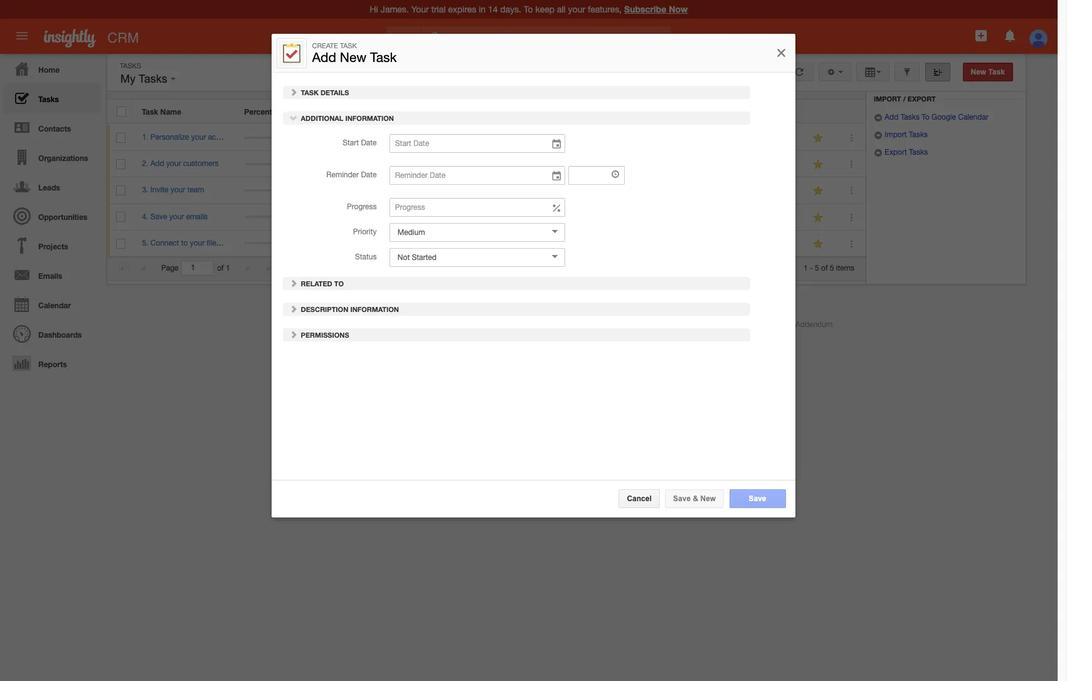 Task type: vqa. For each thing, say whether or not it's contained in the screenshot.
Opportunities Dashboard
no



Task type: locate. For each thing, give the bounding box(es) containing it.
navigation containing home
[[0, 54, 100, 378]]

new right show sidebar icon
[[971, 68, 986, 77]]

2 chevron right image from the top
[[289, 305, 298, 314]]

2 following image from the top
[[813, 212, 825, 224]]

5 left "items"
[[830, 264, 834, 273]]

0 vertical spatial export
[[908, 95, 936, 103]]

new task
[[971, 68, 1005, 77]]

6 row from the top
[[107, 231, 866, 257]]

0 vertical spatial following image
[[813, 159, 825, 171]]

row down due
[[107, 125, 866, 151]]

0 vertical spatial date field image
[[551, 138, 562, 151]]

save & new
[[674, 495, 716, 504]]

tasks down the "add tasks to google calendar" link
[[909, 131, 928, 139]]

your up 3. invite your team
[[166, 159, 181, 168]]

calendar up "dashboards" link
[[38, 301, 71, 311]]

0% complete image
[[245, 137, 319, 139], [245, 163, 319, 165], [245, 189, 319, 192], [245, 216, 319, 218], [245, 242, 319, 245]]

5 0% complete image from the top
[[245, 242, 319, 245]]

your right the to
[[190, 239, 205, 248]]

import up the export tasks link on the right top of the page
[[885, 131, 907, 139]]

start date
[[343, 139, 377, 148]]

subscribe now
[[624, 4, 688, 14]]

row down progress text field
[[107, 231, 866, 257]]

-
[[810, 264, 813, 273]]

additional
[[301, 114, 344, 122]]

tasks down import tasks
[[909, 148, 928, 157]]

new inside create task add new task
[[340, 50, 367, 65]]

task owner
[[525, 107, 568, 117]]

1 down and
[[226, 264, 230, 273]]

chevron right image left description
[[289, 305, 298, 314]]

1.
[[142, 133, 148, 142]]

organizations link
[[3, 142, 100, 172]]

page
[[161, 264, 179, 273]]

following image
[[813, 132, 825, 144], [813, 212, 825, 224]]

None checkbox
[[117, 107, 126, 117], [116, 133, 126, 143], [116, 186, 126, 196], [116, 212, 126, 222], [117, 107, 126, 117], [116, 133, 126, 143], [116, 186, 126, 196], [116, 212, 126, 222]]

0 horizontal spatial save
[[150, 212, 167, 221]]

1 vertical spatial date
[[361, 139, 377, 148]]

4. save your emails link
[[142, 212, 214, 221]]

press ctrl + space to group column header down refresh list icon
[[802, 100, 834, 124]]

1 0% complete image from the top
[[245, 137, 319, 139]]

android app
[[438, 321, 481, 329]]

4 row from the top
[[107, 178, 866, 204]]

3 0% complete image from the top
[[245, 189, 319, 192]]

row
[[107, 100, 865, 124], [107, 125, 866, 151], [107, 151, 866, 178], [107, 178, 866, 204], [107, 204, 866, 231], [107, 231, 866, 257]]

all link
[[386, 26, 424, 49]]

new
[[340, 50, 367, 65], [971, 68, 986, 77], [701, 495, 716, 504]]

processing
[[756, 321, 793, 329]]

my
[[120, 73, 136, 85]]

percent
[[244, 107, 272, 117]]

date field image for start date text field
[[551, 138, 562, 151]]

save
[[150, 212, 167, 221], [674, 495, 691, 504], [749, 495, 767, 504]]

task right create
[[340, 42, 357, 50]]

1 following image from the top
[[813, 132, 825, 144]]

row down reminder date text field
[[107, 204, 866, 231]]

tasks up the contacts link
[[38, 95, 59, 104]]

1 date field image from the top
[[551, 138, 562, 151]]

0% complete image for 5. connect to your files and apps
[[245, 242, 319, 245]]

date right reminder
[[361, 171, 377, 180]]

1 5 from the left
[[815, 264, 819, 273]]

0 horizontal spatial new
[[340, 50, 367, 65]]

2 horizontal spatial add
[[885, 113, 899, 122]]

row containing 5. connect to your files and apps
[[107, 231, 866, 257]]

4.
[[142, 212, 148, 221]]

following image for 5. connect to your files and apps
[[813, 238, 825, 250]]

0 horizontal spatial 5
[[815, 264, 819, 273]]

0% complete image for 1. personalize your account
[[245, 137, 319, 139]]

0 horizontal spatial export
[[885, 148, 907, 157]]

Reminder Date text field
[[390, 166, 565, 185]]

app for iphone app
[[584, 321, 597, 329]]

1 horizontal spatial calendar
[[958, 113, 989, 122]]

cancel
[[627, 495, 652, 504]]

date left due
[[441, 107, 458, 117]]

task
[[340, 42, 357, 50], [370, 50, 397, 65], [988, 68, 1005, 77], [301, 88, 319, 96], [142, 107, 158, 117], [525, 107, 542, 117]]

import for import / export
[[874, 95, 901, 103]]

save right "4."
[[150, 212, 167, 221]]

task right chevron right icon
[[301, 88, 319, 96]]

3 following image from the top
[[813, 238, 825, 250]]

0 horizontal spatial add
[[150, 159, 164, 168]]

1 horizontal spatial 5
[[830, 264, 834, 273]]

0 vertical spatial calendar
[[958, 113, 989, 122]]

None checkbox
[[116, 159, 126, 169], [116, 239, 126, 249], [116, 159, 126, 169], [116, 239, 126, 249]]

save button
[[730, 490, 786, 509]]

row group
[[107, 125, 866, 257]]

iphone
[[558, 321, 582, 329]]

1 vertical spatial chevron right image
[[289, 305, 298, 314]]

information
[[346, 114, 394, 122], [351, 305, 399, 314]]

row up start date text field
[[107, 100, 865, 124]]

2 vertical spatial following image
[[813, 238, 825, 250]]

api
[[403, 321, 415, 329]]

james peterson link
[[339, 133, 393, 142], [526, 133, 580, 142], [339, 159, 393, 168], [526, 159, 580, 168], [339, 186, 393, 195], [526, 186, 580, 195], [339, 212, 393, 221], [526, 212, 580, 221], [339, 239, 393, 248], [526, 239, 580, 248]]

following image
[[813, 159, 825, 171], [813, 185, 825, 197], [813, 238, 825, 250]]

app right android
[[467, 321, 481, 329]]

your for account
[[191, 133, 206, 142]]

2 row from the top
[[107, 125, 866, 151]]

tasks
[[120, 62, 141, 70], [138, 73, 167, 85], [38, 95, 59, 104], [901, 113, 920, 122], [909, 131, 928, 139], [909, 148, 928, 157]]

following image for 4. save your emails
[[813, 212, 825, 224]]

add new task dialog
[[272, 34, 795, 518]]

iphone app
[[558, 321, 597, 329]]

following image for 1. personalize your account
[[813, 132, 825, 144]]

additional information
[[299, 114, 394, 122]]

projects
[[38, 242, 68, 252]]

1 vertical spatial following image
[[813, 212, 825, 224]]

4 0% complete image from the top
[[245, 216, 319, 218]]

1 vertical spatial to
[[335, 279, 344, 288]]

api link
[[403, 321, 415, 329]]

1 horizontal spatial save
[[674, 495, 691, 504]]

1 horizontal spatial app
[[584, 321, 597, 329]]

your left team at top
[[170, 186, 185, 195]]

date for reminder date
[[361, 171, 377, 180]]

1 vertical spatial information
[[351, 305, 399, 314]]

import left /
[[874, 95, 901, 103]]

1. personalize your account
[[142, 133, 235, 142]]

save inside row
[[150, 212, 167, 221]]

chevron right image left related
[[289, 279, 298, 288]]

time field image
[[611, 170, 620, 179]]

1 vertical spatial import
[[885, 131, 907, 139]]

date right start
[[361, 139, 377, 148]]

contacts
[[38, 124, 71, 134]]

1 vertical spatial add
[[885, 113, 899, 122]]

2 column header from the left
[[743, 100, 765, 124]]

column header
[[721, 100, 743, 124], [743, 100, 765, 124]]

iphone app link
[[548, 321, 597, 329]]

projects link
[[3, 231, 100, 260]]

date field image down owner
[[551, 138, 562, 151]]

subscribe now link
[[624, 4, 688, 14]]

1 left "-"
[[804, 264, 808, 273]]

service
[[641, 321, 666, 329]]

add inside row
[[150, 159, 164, 168]]

status inside add new task dialog
[[355, 253, 377, 262]]

subscribe
[[624, 4, 666, 14]]

2 0% complete image from the top
[[245, 163, 319, 165]]

0 vertical spatial to
[[922, 113, 930, 122]]

2 vertical spatial chevron right image
[[289, 331, 298, 340]]

1 horizontal spatial new
[[701, 495, 716, 504]]

save left &
[[674, 495, 691, 504]]

export down the bin
[[908, 95, 936, 103]]

calendar
[[958, 113, 989, 122], [38, 301, 71, 311]]

0 horizontal spatial status
[[355, 253, 377, 262]]

add up import tasks link
[[885, 113, 899, 122]]

row up progress text field
[[107, 151, 866, 178]]

Start Date text field
[[390, 134, 565, 153]]

1
[[226, 264, 230, 273], [804, 264, 808, 273]]

data processing addendum
[[738, 321, 833, 329]]

2. add your customers link
[[142, 159, 225, 168]]

tasks inside navigation
[[38, 95, 59, 104]]

1. personalize your account link
[[142, 133, 242, 142]]

date field image for reminder date text field
[[551, 170, 562, 183]]

android app link
[[428, 321, 481, 329]]

close image
[[775, 46, 788, 61]]

save right &
[[749, 495, 767, 504]]

1 horizontal spatial export
[[908, 95, 936, 103]]

export tasks
[[883, 148, 928, 157]]

new right &
[[701, 495, 716, 504]]

navigation
[[0, 54, 100, 378]]

2 app from the left
[[584, 321, 597, 329]]

information for description information
[[351, 305, 399, 314]]

0 vertical spatial chevron right image
[[289, 279, 298, 288]]

leads link
[[3, 172, 100, 201]]

1 - 5 of 5 items
[[804, 264, 854, 273]]

information up start date
[[346, 114, 394, 122]]

information up blog
[[351, 305, 399, 314]]

press ctrl + space to group column header
[[802, 100, 834, 124], [834, 100, 865, 124]]

1 vertical spatial date field image
[[551, 170, 562, 183]]

of down files
[[217, 264, 224, 273]]

google
[[932, 113, 956, 122]]

bin
[[921, 80, 933, 88]]

1 chevron right image from the top
[[289, 279, 298, 288]]

your left emails at left top
[[169, 212, 184, 221]]

2 vertical spatial add
[[150, 159, 164, 168]]

customer support
[[300, 321, 363, 329]]

connect
[[150, 239, 179, 248]]

1 row from the top
[[107, 100, 865, 124]]

dashboards
[[38, 331, 82, 340]]

your left account
[[191, 133, 206, 142]]

files
[[207, 239, 220, 248]]

2 following image from the top
[[813, 185, 825, 197]]

create
[[312, 42, 338, 50]]

notifications image
[[1002, 28, 1017, 43]]

chevron down image
[[289, 114, 298, 122]]

row containing 4. save your emails
[[107, 204, 866, 231]]

none text field inside add new task dialog
[[569, 166, 625, 185]]

1 app from the left
[[467, 321, 481, 329]]

0 horizontal spatial to
[[335, 279, 344, 288]]

cell
[[432, 125, 516, 151], [619, 125, 721, 151], [721, 125, 743, 151], [743, 125, 765, 151], [765, 125, 803, 151], [432, 151, 516, 178], [619, 151, 721, 178], [721, 151, 743, 178], [743, 151, 765, 178], [765, 151, 803, 178], [432, 178, 516, 204], [619, 178, 721, 204], [721, 178, 743, 204], [743, 178, 765, 204], [765, 178, 803, 204], [432, 204, 516, 231], [619, 204, 721, 231], [721, 204, 743, 231], [743, 204, 765, 231], [765, 204, 803, 231], [432, 231, 516, 257], [619, 231, 721, 257], [721, 231, 743, 257], [743, 231, 765, 257], [765, 231, 803, 257]]

0 horizontal spatial calendar
[[38, 301, 71, 311]]

0 vertical spatial add
[[312, 50, 337, 65]]

2 horizontal spatial save
[[749, 495, 767, 504]]

related to
[[299, 279, 344, 288]]

start
[[343, 139, 359, 148]]

task left name
[[142, 107, 158, 117]]

date field image up the percent field image
[[551, 170, 562, 183]]

add up the task details
[[312, 50, 337, 65]]

to left google
[[922, 113, 930, 122]]

/
[[903, 95, 906, 103]]

1 press ctrl + space to group column header from the left
[[802, 100, 834, 124]]

1 vertical spatial following image
[[813, 185, 825, 197]]

1 vertical spatial new
[[971, 68, 986, 77]]

your for customers
[[166, 159, 181, 168]]

0 vertical spatial following image
[[813, 132, 825, 144]]

new right create
[[340, 50, 367, 65]]

5 right "-"
[[815, 264, 819, 273]]

0 vertical spatial import
[[874, 95, 901, 103]]

2 date field image from the top
[[551, 170, 562, 183]]

1 vertical spatial status
[[355, 253, 377, 262]]

import tasks
[[883, 131, 928, 139]]

export down import tasks link
[[885, 148, 907, 157]]

recycle bin link
[[874, 80, 940, 90]]

1 following image from the top
[[813, 159, 825, 171]]

0 vertical spatial status
[[628, 107, 651, 117]]

status
[[628, 107, 651, 117], [355, 253, 377, 262]]

task left owner
[[525, 107, 542, 117]]

add right the 2.
[[150, 159, 164, 168]]

0 horizontal spatial app
[[467, 321, 481, 329]]

reminder date
[[327, 171, 377, 180]]

import
[[874, 95, 901, 103], [885, 131, 907, 139]]

calendar right google
[[958, 113, 989, 122]]

emails
[[38, 272, 62, 281]]

app right iphone
[[584, 321, 597, 329]]

to right related
[[335, 279, 344, 288]]

0 vertical spatial new
[[340, 50, 367, 65]]

press ctrl + space to group column header down display: grid icon
[[834, 100, 865, 124]]

3 row from the top
[[107, 151, 866, 178]]

of right "-"
[[821, 264, 828, 273]]

of right the terms
[[632, 321, 639, 329]]

2 vertical spatial new
[[701, 495, 716, 504]]

task details
[[299, 88, 349, 96]]

date field image
[[551, 138, 562, 151], [551, 170, 562, 183]]

Search this list... text field
[[638, 63, 779, 82]]

display: grid image
[[864, 68, 876, 77]]

None text field
[[569, 166, 625, 185]]

2 vertical spatial date
[[361, 171, 377, 180]]

row down start date text field
[[107, 178, 866, 204]]

customer support link
[[300, 321, 363, 329]]

home
[[38, 65, 60, 75]]

chevron right image left permissions
[[289, 331, 298, 340]]

to inside add new task dialog
[[335, 279, 344, 288]]

details
[[321, 88, 349, 96]]

1 vertical spatial calendar
[[38, 301, 71, 311]]

date for start date
[[361, 139, 377, 148]]

1 horizontal spatial status
[[628, 107, 651, 117]]

chevron right image
[[289, 279, 298, 288], [289, 305, 298, 314], [289, 331, 298, 340]]

date due
[[441, 107, 474, 117]]

2 press ctrl + space to group column header from the left
[[834, 100, 865, 124]]

5 row from the top
[[107, 204, 866, 231]]

1 horizontal spatial add
[[312, 50, 337, 65]]

3 chevron right image from the top
[[289, 331, 298, 340]]

0 vertical spatial information
[[346, 114, 394, 122]]



Task type: describe. For each thing, give the bounding box(es) containing it.
3.
[[142, 186, 148, 195]]

0% complete image for 4. save your emails
[[245, 216, 319, 218]]

following image for 3. invite your team
[[813, 185, 825, 197]]

row containing 2. add your customers
[[107, 151, 866, 178]]

chevron right image for related to
[[289, 279, 298, 288]]

priority
[[353, 228, 377, 237]]

data processing addendum link
[[738, 321, 833, 329]]

crm
[[107, 30, 139, 46]]

task down all "link"
[[370, 50, 397, 65]]

opportunities link
[[3, 201, 100, 231]]

customer
[[300, 321, 333, 329]]

row containing 1. personalize your account
[[107, 125, 866, 151]]

items
[[836, 264, 854, 273]]

reports link
[[3, 349, 100, 378]]

chevron right image for permissions
[[289, 331, 298, 340]]

permissions
[[299, 331, 349, 340]]

your for emails
[[169, 212, 184, 221]]

1 column header from the left
[[721, 100, 743, 124]]

add inside create task add new task
[[312, 50, 337, 65]]

and
[[222, 239, 235, 248]]

account
[[208, 133, 235, 142]]

tasks right my
[[138, 73, 167, 85]]

5. connect to your files and apps
[[142, 239, 254, 248]]

0 horizontal spatial 1
[[226, 264, 230, 273]]

all
[[399, 33, 408, 43]]

2.
[[142, 159, 148, 168]]

add tasks to google calendar link
[[874, 113, 989, 122]]

customers
[[183, 159, 219, 168]]

1 horizontal spatial 1
[[804, 264, 808, 273]]

tasks up my
[[120, 62, 141, 70]]

following image for 2. add your customers
[[813, 159, 825, 171]]

data
[[738, 321, 754, 329]]

5.
[[142, 239, 148, 248]]

tasks link
[[3, 83, 100, 113]]

calendar link
[[3, 290, 100, 319]]

percent complete indicator responsible user
[[244, 107, 402, 117]]

reminder
[[327, 171, 359, 180]]

3. invite your team link
[[142, 186, 211, 195]]

task down "notifications" image
[[988, 68, 1005, 77]]

invite
[[150, 186, 168, 195]]

1 vertical spatial export
[[885, 148, 907, 157]]

new inside button
[[701, 495, 716, 504]]

related
[[301, 279, 333, 288]]

now
[[669, 4, 688, 14]]

addendum
[[795, 321, 833, 329]]

save for save button
[[749, 495, 767, 504]]

information for additional information
[[346, 114, 394, 122]]

leads
[[38, 183, 60, 193]]

row group containing 1. personalize your account
[[107, 125, 866, 257]]

tasks up import tasks
[[901, 113, 920, 122]]

3. invite your team
[[142, 186, 204, 195]]

create task add new task
[[312, 42, 397, 65]]

percent field image
[[551, 202, 562, 215]]

description
[[301, 305, 349, 314]]

2 5 from the left
[[830, 264, 834, 273]]

recycle
[[886, 80, 919, 88]]

privacy
[[679, 321, 703, 329]]

cancel button
[[619, 490, 660, 509]]

0 vertical spatial date
[[441, 107, 458, 117]]

chevron right image for description information
[[289, 305, 298, 314]]

5. connect to your files and apps link
[[142, 239, 260, 248]]

0% complete image for 2. add your customers
[[245, 163, 319, 165]]

my tasks button
[[117, 70, 179, 88]]

export tasks link
[[874, 148, 928, 157]]

row containing task name
[[107, 100, 865, 124]]

show sidebar image
[[933, 68, 942, 77]]

dashboards link
[[3, 319, 100, 349]]

Search all data.... text field
[[424, 26, 671, 49]]

0 horizontal spatial of
[[217, 264, 224, 273]]

save for save & new
[[674, 495, 691, 504]]

user
[[385, 107, 402, 117]]

description information
[[299, 305, 399, 314]]

policy
[[705, 321, 726, 329]]

terms of service
[[610, 321, 666, 329]]

owner
[[544, 107, 568, 117]]

import tasks link
[[874, 131, 928, 139]]

task name
[[142, 107, 181, 117]]

recycle bin
[[886, 80, 933, 88]]

chevron right image
[[289, 88, 298, 96]]

reports
[[38, 360, 67, 370]]

1 horizontal spatial to
[[922, 113, 930, 122]]

home link
[[3, 54, 100, 83]]

new task link
[[963, 63, 1013, 82]]

import for import tasks
[[885, 131, 907, 139]]

emails
[[186, 212, 208, 221]]

calendar inside "link"
[[38, 301, 71, 311]]

Progress text field
[[390, 198, 565, 217]]

terms of service link
[[610, 321, 666, 329]]

android
[[438, 321, 465, 329]]

complete
[[274, 107, 309, 117]]

refresh list image
[[793, 68, 805, 77]]

2 horizontal spatial new
[[971, 68, 986, 77]]

import / export
[[874, 95, 936, 103]]

responsible
[[338, 107, 383, 117]]

privacy policy link
[[679, 321, 726, 329]]

terms
[[610, 321, 630, 329]]

apps
[[237, 239, 254, 248]]

0% complete image for 3. invite your team
[[245, 189, 319, 192]]

to
[[181, 239, 188, 248]]

add tasks to google calendar
[[883, 113, 989, 122]]

app for android app
[[467, 321, 481, 329]]

due
[[460, 107, 474, 117]]

&
[[693, 495, 699, 504]]

1 horizontal spatial of
[[632, 321, 639, 329]]

blog link
[[375, 321, 391, 329]]

your for team
[[170, 186, 185, 195]]

row containing 3. invite your team
[[107, 178, 866, 204]]

personalize
[[150, 133, 189, 142]]

2 horizontal spatial of
[[821, 264, 828, 273]]

team
[[187, 186, 204, 195]]



